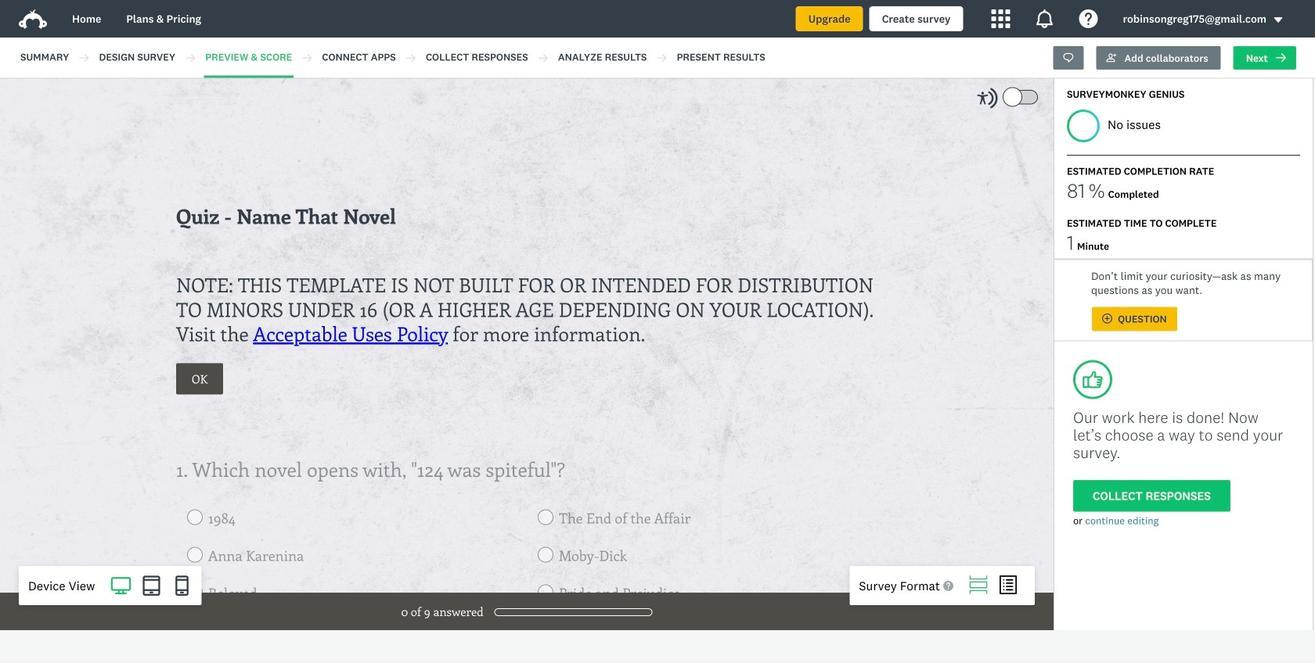 Task type: locate. For each thing, give the bounding box(es) containing it.
1 products icon image from the left
[[991, 9, 1010, 28]]

0 horizontal spatial products icon image
[[991, 9, 1010, 28]]

dropdown arrow image
[[1273, 14, 1284, 25]]

2 products icon image from the left
[[1035, 9, 1054, 28]]

switch to classic image
[[999, 576, 1018, 595]]

switch to one question at a time image
[[969, 576, 988, 595]]

surveymonkey logo image
[[19, 9, 47, 29]]

1 horizontal spatial products icon image
[[1035, 9, 1054, 28]]

products icon image
[[991, 9, 1010, 28], [1035, 9, 1054, 28]]



Task type: describe. For each thing, give the bounding box(es) containing it.
help icon image
[[1079, 9, 1098, 28]]



